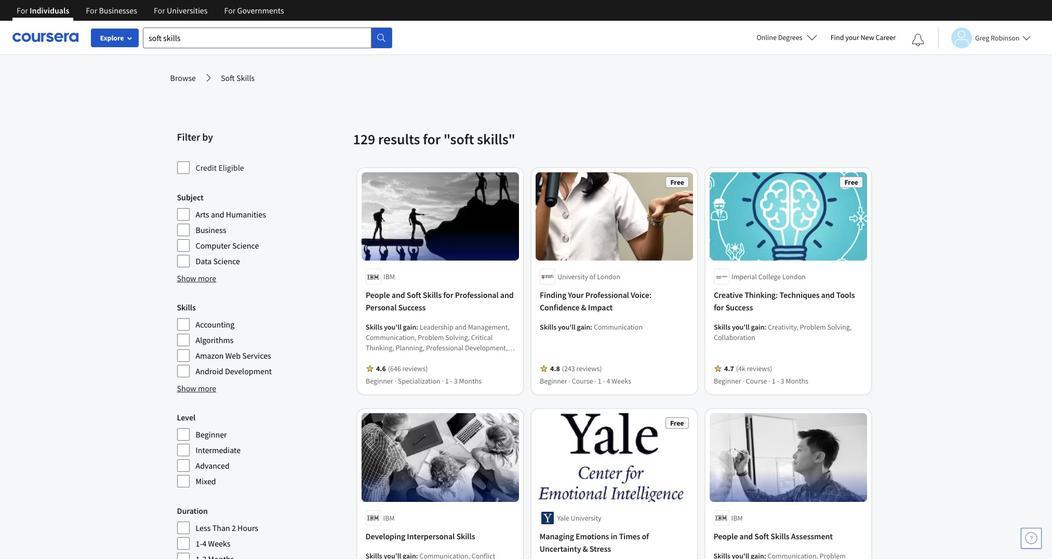 Task type: describe. For each thing, give the bounding box(es) containing it.
stress
[[590, 544, 611, 554]]

creative
[[714, 290, 743, 301]]

governments
[[237, 5, 284, 16]]

weeks inside duration 'group'
[[208, 539, 231, 549]]

skills down confidence
[[540, 323, 556, 332]]

finding your professional voice: confidence & impact
[[540, 290, 651, 313]]

communication
[[594, 323, 642, 332]]

planning,
[[395, 344, 424, 353]]

129 results for "soft skills"
[[353, 130, 515, 149]]

professional inside leadership and management, communication, problem solving, critical thinking, planning, professional development, collaboration, people management, conflict management
[[426, 344, 463, 353]]

beginner for beginner · course · 1 - 4 weeks
[[540, 377, 567, 386]]

you'll for creative thinking: techniques and tools for success
[[732, 323, 749, 332]]

computer science
[[196, 241, 259, 251]]

4.6
[[376, 364, 386, 374]]

for universities
[[154, 5, 208, 16]]

banner navigation
[[8, 0, 292, 21]]

What do you want to learn? text field
[[143, 27, 371, 48]]

(243
[[562, 364, 575, 374]]

2 : from the left
[[590, 323, 592, 332]]

solving, inside leadership and management, communication, problem solving, critical thinking, planning, professional development, collaboration, people management, conflict management
[[445, 333, 469, 343]]

interpersonal
[[407, 531, 455, 542]]

beginner · course · 1 - 4 weeks
[[540, 377, 631, 386]]

show more for android development
[[177, 383, 216, 394]]

thinking:
[[744, 290, 778, 301]]

online
[[757, 33, 777, 42]]

techniques
[[779, 290, 819, 301]]

skills"
[[477, 130, 515, 149]]

explore button
[[91, 29, 139, 47]]

specialization
[[398, 377, 440, 386]]

skills you'll gain : for creative
[[714, 323, 768, 332]]

science for computer science
[[232, 241, 259, 251]]

imperial
[[731, 272, 757, 282]]

reviews) for professional
[[402, 364, 428, 374]]

university of london
[[557, 272, 620, 282]]

of inside managing emotions in times of uncertainty & stress
[[642, 531, 649, 542]]

soft for people and soft skills assessment
[[755, 531, 769, 542]]

& inside managing emotions in times of uncertainty & stress
[[583, 544, 588, 554]]

0 vertical spatial weeks
[[611, 377, 631, 386]]

developing
[[366, 531, 405, 542]]

amazon
[[196, 351, 224, 361]]

help center image
[[1025, 533, 1038, 545]]

for inside people and soft skills for professional and personal success
[[443, 290, 453, 301]]

career
[[876, 33, 896, 42]]

beginner for beginner · course · 1 - 3 months
[[714, 377, 741, 386]]

ibm for developing interpersonal skills
[[383, 514, 395, 523]]

individuals
[[30, 5, 69, 16]]

confidence
[[540, 303, 579, 313]]

intermediate
[[196, 445, 241, 456]]

arts
[[196, 209, 209, 220]]

greg robinson button
[[938, 27, 1031, 48]]

new
[[861, 33, 874, 42]]

than
[[212, 523, 230, 534]]

advanced
[[196, 461, 230, 471]]

0 vertical spatial management,
[[468, 323, 509, 332]]

your
[[845, 33, 859, 42]]

managing
[[540, 531, 574, 542]]

credit eligible
[[196, 163, 244, 173]]

business
[[196, 225, 226, 235]]

browse
[[170, 73, 196, 83]]

explore
[[100, 33, 124, 43]]

skills group
[[177, 301, 347, 378]]

critical
[[471, 333, 492, 343]]

finding your professional voice: confidence & impact link
[[540, 289, 689, 314]]

: for people
[[416, 323, 418, 332]]

emotions
[[576, 531, 609, 542]]

1 vertical spatial management,
[[433, 354, 474, 363]]

subject group
[[177, 191, 347, 268]]

professional inside finding your professional voice: confidence & impact
[[585, 290, 629, 301]]

4.7
[[724, 364, 734, 374]]

coursera image
[[12, 29, 78, 46]]

mixed
[[196, 476, 216, 487]]

creativity, problem solving, collaboration
[[714, 323, 851, 343]]

yale university
[[557, 514, 601, 523]]

1 for for
[[772, 377, 775, 386]]

2
[[232, 523, 236, 534]]

level
[[177, 413, 195, 423]]

greg
[[975, 33, 989, 42]]

more for data
[[198, 273, 216, 284]]

college
[[758, 272, 781, 282]]

managing emotions in times of uncertainty & stress
[[540, 531, 649, 554]]

(646
[[388, 364, 401, 374]]

filter by
[[177, 130, 213, 143]]

filter
[[177, 130, 200, 143]]

3 for and
[[454, 377, 457, 386]]

for businesses
[[86, 5, 137, 16]]

credit
[[196, 163, 217, 173]]

degrees
[[778, 33, 803, 42]]

less than 2 hours
[[196, 523, 258, 534]]

success inside people and soft skills for professional and personal success
[[398, 303, 425, 313]]

course for impact
[[572, 377, 593, 386]]

and for leadership and management, communication, problem solving, critical thinking, planning, professional development, collaboration, people management, conflict management
[[455, 323, 466, 332]]

soft skills
[[221, 73, 255, 83]]

universities
[[167, 5, 208, 16]]

3 · from the left
[[568, 377, 570, 386]]

humanities
[[226, 209, 266, 220]]

show more for data science
[[177, 273, 216, 284]]

for inside creative thinking: techniques and tools for success
[[714, 303, 724, 313]]

you'll for people and soft skills for professional and personal success
[[384, 323, 401, 332]]

online degrees
[[757, 33, 803, 42]]

computer
[[196, 241, 231, 251]]

subject
[[177, 192, 204, 203]]

4.6 (646 reviews)
[[376, 364, 428, 374]]

1 · from the left
[[394, 377, 396, 386]]

duration group
[[177, 505, 347, 560]]

managing emotions in times of uncertainty & stress link
[[540, 530, 689, 555]]

4.8 (243 reviews)
[[550, 364, 602, 374]]

professional inside people and soft skills for professional and personal success
[[455, 290, 498, 301]]

developing interpersonal skills link
[[366, 530, 515, 543]]

less
[[196, 523, 211, 534]]

beginner for beginner
[[196, 430, 227, 440]]

2 you'll from the left
[[558, 323, 575, 332]]

free for creative thinking: techniques and tools for success
[[844, 178, 858, 187]]

0 vertical spatial soft
[[221, 73, 235, 83]]

skills right interpersonal
[[456, 531, 475, 542]]

reviews) for for
[[747, 364, 772, 374]]

6 · from the left
[[768, 377, 770, 386]]

5 · from the left
[[742, 377, 744, 386]]

greg robinson
[[975, 33, 1020, 42]]

times
[[619, 531, 640, 542]]

uncertainty
[[540, 544, 581, 554]]



Task type: vqa. For each thing, say whether or not it's contained in the screenshot.
Improve
no



Task type: locate. For each thing, give the bounding box(es) containing it.
success down creative
[[725, 303, 753, 313]]

professional up the critical
[[455, 290, 498, 301]]

1 vertical spatial 4
[[202, 539, 206, 549]]

1 london from the left
[[597, 272, 620, 282]]

1-
[[196, 539, 202, 549]]

people inside people and soft skills for professional and personal success
[[366, 290, 390, 301]]

·
[[394, 377, 396, 386], [442, 377, 443, 386], [568, 377, 570, 386], [594, 377, 596, 386], [742, 377, 744, 386], [768, 377, 770, 386]]

0 vertical spatial for
[[423, 130, 441, 149]]

1 more from the top
[[198, 273, 216, 284]]

1 skills you'll gain : from the left
[[366, 323, 420, 332]]

show for android
[[177, 383, 196, 394]]

months down conflict
[[459, 377, 481, 386]]

None search field
[[143, 27, 392, 48]]

2 horizontal spatial reviews)
[[747, 364, 772, 374]]

creative thinking: techniques and tools for success link
[[714, 289, 863, 314]]

: down impact
[[590, 323, 592, 332]]

management, up the critical
[[468, 323, 509, 332]]

2 horizontal spatial people
[[714, 531, 738, 542]]

show more down data
[[177, 273, 216, 284]]

1 horizontal spatial course
[[746, 377, 767, 386]]

university up emotions
[[571, 514, 601, 523]]

0 vertical spatial &
[[581, 303, 586, 313]]

2 vertical spatial for
[[714, 303, 724, 313]]

- for and
[[450, 377, 452, 386]]

:
[[416, 323, 418, 332], [590, 323, 592, 332], [764, 323, 766, 332]]

more down "android"
[[198, 383, 216, 394]]

management, left conflict
[[433, 354, 474, 363]]

for governments
[[224, 5, 284, 16]]

problem inside leadership and management, communication, problem solving, critical thinking, planning, professional development, collaboration, people management, conflict management
[[418, 333, 444, 343]]

and inside subject group
[[211, 209, 224, 220]]

management
[[366, 364, 405, 374]]

0 vertical spatial show more
[[177, 273, 216, 284]]

ibm for people and soft skills assessment
[[731, 514, 743, 523]]

0 vertical spatial more
[[198, 273, 216, 284]]

gain up collaboration
[[751, 323, 764, 332]]

beginner · course · 1 - 3 months
[[714, 377, 808, 386]]

1 horizontal spatial 3
[[780, 377, 784, 386]]

amazon web services
[[196, 351, 271, 361]]

you'll
[[384, 323, 401, 332], [558, 323, 575, 332], [732, 323, 749, 332]]

3 : from the left
[[764, 323, 766, 332]]

creativity,
[[768, 323, 798, 332]]

2 skills you'll gain : from the left
[[714, 323, 768, 332]]

gain for people
[[403, 323, 416, 332]]

solving, down tools
[[827, 323, 851, 332]]

and for people and soft skills assessment
[[739, 531, 753, 542]]

solving,
[[827, 323, 851, 332], [445, 333, 469, 343]]

1 course from the left
[[572, 377, 593, 386]]

for down creative
[[714, 303, 724, 313]]

1 you'll from the left
[[384, 323, 401, 332]]

science down humanities
[[232, 241, 259, 251]]

and for arts and humanities
[[211, 209, 224, 220]]

leadership
[[420, 323, 453, 332]]

1 gain from the left
[[403, 323, 416, 332]]

0 vertical spatial 4
[[606, 377, 610, 386]]

for individuals
[[17, 5, 69, 16]]

0 vertical spatial science
[[232, 241, 259, 251]]

web
[[225, 351, 241, 361]]

1 vertical spatial science
[[213, 256, 240, 267]]

robinson
[[991, 33, 1020, 42]]

0 horizontal spatial -
[[450, 377, 452, 386]]

more for android
[[198, 383, 216, 394]]

2 1 from the left
[[598, 377, 601, 386]]

for left 'universities'
[[154, 5, 165, 16]]

course down '4.7 (4k reviews)'
[[746, 377, 767, 386]]

1 vertical spatial for
[[443, 290, 453, 301]]

reviews) for &
[[576, 364, 602, 374]]

1 horizontal spatial problem
[[800, 323, 826, 332]]

you'll up collaboration
[[732, 323, 749, 332]]

1 down 4.8 (243 reviews)
[[598, 377, 601, 386]]

1 vertical spatial problem
[[418, 333, 444, 343]]

people and soft skills for professional and personal success link
[[366, 289, 515, 314]]

1 horizontal spatial :
[[590, 323, 592, 332]]

3 - from the left
[[777, 377, 779, 386]]

3 gain from the left
[[751, 323, 764, 332]]

2 show more from the top
[[177, 383, 216, 394]]

show more button down data
[[177, 272, 216, 285]]

0 vertical spatial people
[[366, 290, 390, 301]]

2 horizontal spatial for
[[714, 303, 724, 313]]

1 horizontal spatial you'll
[[558, 323, 575, 332]]

1 vertical spatial university
[[571, 514, 601, 523]]

1 show more button from the top
[[177, 272, 216, 285]]

1 vertical spatial more
[[198, 383, 216, 394]]

for for businesses
[[86, 5, 97, 16]]

soft left assessment
[[755, 531, 769, 542]]

developing interpersonal skills
[[366, 531, 475, 542]]

-
[[450, 377, 452, 386], [603, 377, 605, 386], [777, 377, 779, 386]]

people for people and soft skills assessment
[[714, 531, 738, 542]]

and for people and soft skills for professional and personal success
[[391, 290, 405, 301]]

4 · from the left
[[594, 377, 596, 386]]

2 show from the top
[[177, 383, 196, 394]]

months
[[459, 377, 481, 386], [785, 377, 808, 386]]

level group
[[177, 411, 347, 488]]

0 horizontal spatial :
[[416, 323, 418, 332]]

creative thinking: techniques and tools for success
[[714, 290, 855, 313]]

beginner for beginner · specialization · 1 - 3 months
[[366, 377, 393, 386]]

0 vertical spatial show more button
[[177, 272, 216, 285]]

4 for from the left
[[224, 5, 236, 16]]

1 vertical spatial weeks
[[208, 539, 231, 549]]

0 horizontal spatial problem
[[418, 333, 444, 343]]

show more button down "android"
[[177, 382, 216, 395]]

3 for from the left
[[154, 5, 165, 16]]

1 horizontal spatial of
[[642, 531, 649, 542]]

1 vertical spatial show more
[[177, 383, 216, 394]]

ibm for people and soft skills for professional and personal success
[[383, 272, 395, 282]]

show more button for data
[[177, 272, 216, 285]]

for left governments
[[224, 5, 236, 16]]

1 vertical spatial of
[[642, 531, 649, 542]]

3 reviews) from the left
[[747, 364, 772, 374]]

2 horizontal spatial -
[[777, 377, 779, 386]]

hours
[[237, 523, 258, 534]]

0 horizontal spatial gain
[[403, 323, 416, 332]]

skills
[[236, 73, 255, 83], [423, 290, 441, 301], [177, 302, 196, 313], [366, 323, 382, 332], [540, 323, 556, 332], [714, 323, 730, 332], [456, 531, 475, 542], [771, 531, 790, 542]]

london up finding your professional voice: confidence & impact link
[[597, 272, 620, 282]]

· down (243
[[568, 377, 570, 386]]

beginner down 4.8
[[540, 377, 567, 386]]

2 show more button from the top
[[177, 382, 216, 395]]

problem right creativity,
[[800, 323, 826, 332]]

1 horizontal spatial success
[[725, 303, 753, 313]]

& down emotions
[[583, 544, 588, 554]]

thinking,
[[366, 344, 394, 353]]

1 reviews) from the left
[[402, 364, 428, 374]]

0 horizontal spatial reviews)
[[402, 364, 428, 374]]

people and soft skills for professional and personal success
[[366, 290, 513, 313]]

0 horizontal spatial success
[[398, 303, 425, 313]]

show for data
[[177, 273, 196, 284]]

0 horizontal spatial you'll
[[384, 323, 401, 332]]

arts and humanities
[[196, 209, 266, 220]]

: for creative
[[764, 323, 766, 332]]

ibm up people and soft skills assessment
[[731, 514, 743, 523]]

people inside leadership and management, communication, problem solving, critical thinking, planning, professional development, collaboration, people management, conflict management
[[410, 354, 431, 363]]

skills left assessment
[[771, 531, 790, 542]]

for up leadership
[[443, 290, 453, 301]]

algorithms
[[196, 335, 233, 346]]

1 for &
[[598, 377, 601, 386]]

problem down leadership
[[418, 333, 444, 343]]

professional down leadership
[[426, 344, 463, 353]]

london up techniques
[[782, 272, 805, 282]]

for
[[423, 130, 441, 149], [443, 290, 453, 301], [714, 303, 724, 313]]

1 right specialization
[[445, 377, 449, 386]]

0 horizontal spatial months
[[459, 377, 481, 386]]

collaboration
[[714, 333, 755, 343]]

· right specialization
[[442, 377, 443, 386]]

skills up 'communication,'
[[366, 323, 382, 332]]

science for data science
[[213, 256, 240, 267]]

course for success
[[746, 377, 767, 386]]

0 vertical spatial problem
[[800, 323, 826, 332]]

find
[[831, 33, 844, 42]]

0 horizontal spatial 1
[[445, 377, 449, 386]]

solving, down leadership
[[445, 333, 469, 343]]

1 months from the left
[[459, 377, 481, 386]]

2 horizontal spatial :
[[764, 323, 766, 332]]

1 1 from the left
[[445, 377, 449, 386]]

soft
[[221, 73, 235, 83], [406, 290, 421, 301], [755, 531, 769, 542]]

duration
[[177, 506, 208, 516]]

4
[[606, 377, 610, 386], [202, 539, 206, 549]]

for for individuals
[[17, 5, 28, 16]]

science down the computer science
[[213, 256, 240, 267]]

businesses
[[99, 5, 137, 16]]

1 for from the left
[[17, 5, 28, 16]]

& inside finding your professional voice: confidence & impact
[[581, 303, 586, 313]]

show more button for android
[[177, 382, 216, 395]]

of up finding your professional voice: confidence & impact
[[589, 272, 595, 282]]

months for and
[[459, 377, 481, 386]]

1 horizontal spatial people
[[410, 354, 431, 363]]

skills up leadership
[[423, 290, 441, 301]]

show notifications image
[[912, 34, 924, 46]]

2 vertical spatial soft
[[755, 531, 769, 542]]

skills you'll gain : up collaboration
[[714, 323, 768, 332]]

problem inside creativity, problem solving, collaboration
[[800, 323, 826, 332]]

2 · from the left
[[442, 377, 443, 386]]

"soft
[[444, 130, 474, 149]]

0 horizontal spatial of
[[589, 272, 595, 282]]

skills down what do you want to learn? text box
[[236, 73, 255, 83]]

1 horizontal spatial solving,
[[827, 323, 851, 332]]

gain for creative
[[751, 323, 764, 332]]

3 for success
[[780, 377, 784, 386]]

1 vertical spatial show more button
[[177, 382, 216, 395]]

solving, inside creativity, problem solving, collaboration
[[827, 323, 851, 332]]

2 course from the left
[[746, 377, 767, 386]]

2 for from the left
[[86, 5, 97, 16]]

· down (4k
[[742, 377, 744, 386]]

0 horizontal spatial for
[[423, 130, 441, 149]]

2 reviews) from the left
[[576, 364, 602, 374]]

people and soft skills assessment
[[714, 531, 833, 542]]

: left creativity,
[[764, 323, 766, 332]]

3 1 from the left
[[772, 377, 775, 386]]

find your new career
[[831, 33, 896, 42]]

you'll up 'communication,'
[[384, 323, 401, 332]]

4 inside duration 'group'
[[202, 539, 206, 549]]

and inside creative thinking: techniques and tools for success
[[821, 290, 834, 301]]

0 horizontal spatial course
[[572, 377, 593, 386]]

· down (646
[[394, 377, 396, 386]]

2 london from the left
[[782, 272, 805, 282]]

people for people and soft skills for professional and personal success
[[366, 290, 390, 301]]

for left individuals
[[17, 5, 28, 16]]

voice:
[[630, 290, 651, 301]]

beginner up intermediate
[[196, 430, 227, 440]]

weeks
[[611, 377, 631, 386], [208, 539, 231, 549]]

0 vertical spatial solving,
[[827, 323, 851, 332]]

0 horizontal spatial london
[[597, 272, 620, 282]]

0 horizontal spatial skills you'll gain :
[[366, 323, 420, 332]]

for left businesses
[[86, 5, 97, 16]]

online degrees button
[[748, 26, 825, 49]]

4.8
[[550, 364, 560, 374]]

& down your
[[581, 303, 586, 313]]

2 3 from the left
[[780, 377, 784, 386]]

· down '4.7 (4k reviews)'
[[768, 377, 770, 386]]

skills you'll gain : communication
[[540, 323, 642, 332]]

reviews) up beginner · course · 1 - 4 weeks
[[576, 364, 602, 374]]

show down "android"
[[177, 383, 196, 394]]

skills up accounting
[[177, 302, 196, 313]]

browse link
[[170, 72, 196, 84]]

soft up leadership
[[406, 290, 421, 301]]

for for universities
[[154, 5, 165, 16]]

1 success from the left
[[398, 303, 425, 313]]

beginner inside level group
[[196, 430, 227, 440]]

skills inside group
[[177, 302, 196, 313]]

· down 4.8 (243 reviews)
[[594, 377, 596, 386]]

1 horizontal spatial 4
[[606, 377, 610, 386]]

1 horizontal spatial skills you'll gain :
[[714, 323, 768, 332]]

1 vertical spatial &
[[583, 544, 588, 554]]

gain up planning,
[[403, 323, 416, 332]]

0 horizontal spatial weeks
[[208, 539, 231, 549]]

1 horizontal spatial reviews)
[[576, 364, 602, 374]]

1 vertical spatial show
[[177, 383, 196, 394]]

3 you'll from the left
[[732, 323, 749, 332]]

1 show from the top
[[177, 273, 196, 284]]

3 right specialization
[[454, 377, 457, 386]]

- for success
[[777, 377, 779, 386]]

0 horizontal spatial people
[[366, 290, 390, 301]]

your
[[568, 290, 584, 301]]

0 vertical spatial university
[[557, 272, 588, 282]]

london for techniques
[[782, 272, 805, 282]]

skills you'll gain :
[[366, 323, 420, 332], [714, 323, 768, 332]]

skills you'll gain : for people
[[366, 323, 420, 332]]

0 horizontal spatial 3
[[454, 377, 457, 386]]

1 horizontal spatial 1
[[598, 377, 601, 386]]

show more
[[177, 273, 216, 284], [177, 383, 216, 394]]

1 down '4.7 (4k reviews)'
[[772, 377, 775, 386]]

1 horizontal spatial weeks
[[611, 377, 631, 386]]

2 success from the left
[[725, 303, 753, 313]]

personal
[[366, 303, 396, 313]]

1 - from the left
[[450, 377, 452, 386]]

0 horizontal spatial 4
[[202, 539, 206, 549]]

you'll down confidence
[[558, 323, 575, 332]]

129
[[353, 130, 375, 149]]

4.7 (4k reviews)
[[724, 364, 772, 374]]

ibm up developing
[[383, 514, 395, 523]]

by
[[202, 130, 213, 143]]

professional up impact
[[585, 290, 629, 301]]

reviews) up specialization
[[402, 364, 428, 374]]

more down data
[[198, 273, 216, 284]]

assessment
[[791, 531, 833, 542]]

1 horizontal spatial -
[[603, 377, 605, 386]]

&
[[581, 303, 586, 313], [583, 544, 588, 554]]

0 horizontal spatial soft
[[221, 73, 235, 83]]

free for finding your professional voice: confidence & impact
[[670, 178, 684, 187]]

1 horizontal spatial london
[[782, 272, 805, 282]]

beginner · specialization · 1 - 3 months
[[366, 377, 481, 386]]

1 horizontal spatial gain
[[577, 323, 590, 332]]

university
[[557, 272, 588, 282], [571, 514, 601, 523]]

science
[[232, 241, 259, 251], [213, 256, 240, 267]]

course down 4.8 (243 reviews)
[[572, 377, 593, 386]]

collaboration,
[[366, 354, 409, 363]]

data
[[196, 256, 212, 267]]

2 more from the top
[[198, 383, 216, 394]]

imperial college london
[[731, 272, 805, 282]]

0 vertical spatial show
[[177, 273, 196, 284]]

soft right browse
[[221, 73, 235, 83]]

skills you'll gain : up 'communication,'
[[366, 323, 420, 332]]

beginner down 4.6
[[366, 377, 393, 386]]

months for success
[[785, 377, 808, 386]]

2 vertical spatial people
[[714, 531, 738, 542]]

1 for professional
[[445, 377, 449, 386]]

university up your
[[557, 272, 588, 282]]

- for impact
[[603, 377, 605, 386]]

soft for people and soft skills for professional and personal success
[[406, 290, 421, 301]]

conflict
[[476, 354, 499, 363]]

1 3 from the left
[[454, 377, 457, 386]]

show down data
[[177, 273, 196, 284]]

1 show more from the top
[[177, 273, 216, 284]]

2 horizontal spatial soft
[[755, 531, 769, 542]]

: left leadership
[[416, 323, 418, 332]]

communication,
[[366, 333, 416, 343]]

0 vertical spatial of
[[589, 272, 595, 282]]

professional
[[455, 290, 498, 301], [585, 290, 629, 301], [426, 344, 463, 353]]

yale
[[557, 514, 569, 523]]

3 down creativity, problem solving, collaboration
[[780, 377, 784, 386]]

for left "soft
[[423, 130, 441, 149]]

soft inside people and soft skills for professional and personal success
[[406, 290, 421, 301]]

0 horizontal spatial solving,
[[445, 333, 469, 343]]

1 vertical spatial soft
[[406, 290, 421, 301]]

2 - from the left
[[603, 377, 605, 386]]

beginner
[[366, 377, 393, 386], [540, 377, 567, 386], [714, 377, 741, 386], [196, 430, 227, 440]]

ibm up personal
[[383, 272, 395, 282]]

of right times
[[642, 531, 649, 542]]

2 months from the left
[[785, 377, 808, 386]]

results
[[378, 130, 420, 149]]

and inside leadership and management, communication, problem solving, critical thinking, planning, professional development, collaboration, people management, conflict management
[[455, 323, 466, 332]]

success right personal
[[398, 303, 425, 313]]

london
[[597, 272, 620, 282], [782, 272, 805, 282]]

for for governments
[[224, 5, 236, 16]]

1-4 weeks
[[196, 539, 231, 549]]

gain down impact
[[577, 323, 590, 332]]

1 vertical spatial people
[[410, 354, 431, 363]]

beginner down the 4.7
[[714, 377, 741, 386]]

london for professional
[[597, 272, 620, 282]]

skills up collaboration
[[714, 323, 730, 332]]

2 horizontal spatial 1
[[772, 377, 775, 386]]

1 : from the left
[[416, 323, 418, 332]]

2 horizontal spatial you'll
[[732, 323, 749, 332]]

1 vertical spatial solving,
[[445, 333, 469, 343]]

2 horizontal spatial gain
[[751, 323, 764, 332]]

success inside creative thinking: techniques and tools for success
[[725, 303, 753, 313]]

reviews) up beginner · course · 1 - 3 months
[[747, 364, 772, 374]]

1 horizontal spatial for
[[443, 290, 453, 301]]

skills inside people and soft skills for professional and personal success
[[423, 290, 441, 301]]

1 horizontal spatial soft
[[406, 290, 421, 301]]

months down creativity, problem solving, collaboration
[[785, 377, 808, 386]]

leadership and management, communication, problem solving, critical thinking, planning, professional development, collaboration, people management, conflict management
[[366, 323, 509, 374]]

1 horizontal spatial months
[[785, 377, 808, 386]]

tools
[[836, 290, 855, 301]]

development
[[225, 366, 272, 377]]

show more down "android"
[[177, 383, 216, 394]]

2 gain from the left
[[577, 323, 590, 332]]



